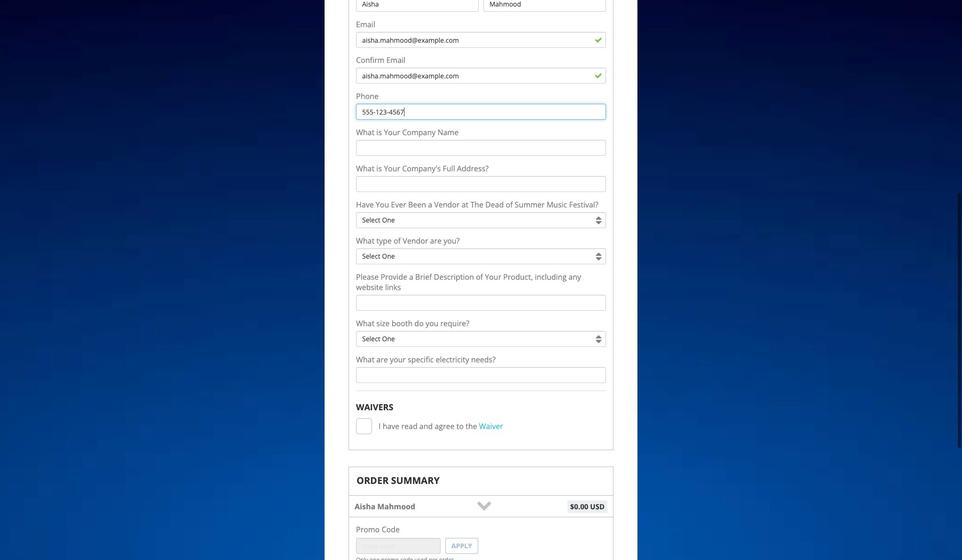 Task type: vqa. For each thing, say whether or not it's contained in the screenshot.
check image
yes



Task type: describe. For each thing, give the bounding box(es) containing it.
Enter code text field
[[356, 539, 441, 555]]

check image
[[595, 36, 602, 44]]

check image
[[595, 72, 602, 80]]



Task type: locate. For each thing, give the bounding box(es) containing it.
None text field
[[356, 104, 606, 120], [356, 140, 606, 156], [356, 176, 606, 192], [356, 295, 606, 311], [356, 104, 606, 120], [356, 140, 606, 156], [356, 176, 606, 192], [356, 295, 606, 311]]

None email field
[[356, 32, 606, 48], [356, 68, 606, 84], [356, 32, 606, 48], [356, 68, 606, 84]]

None text field
[[356, 0, 479, 12], [483, 0, 606, 12], [356, 368, 606, 384], [356, 0, 479, 12], [483, 0, 606, 12], [356, 368, 606, 384]]



